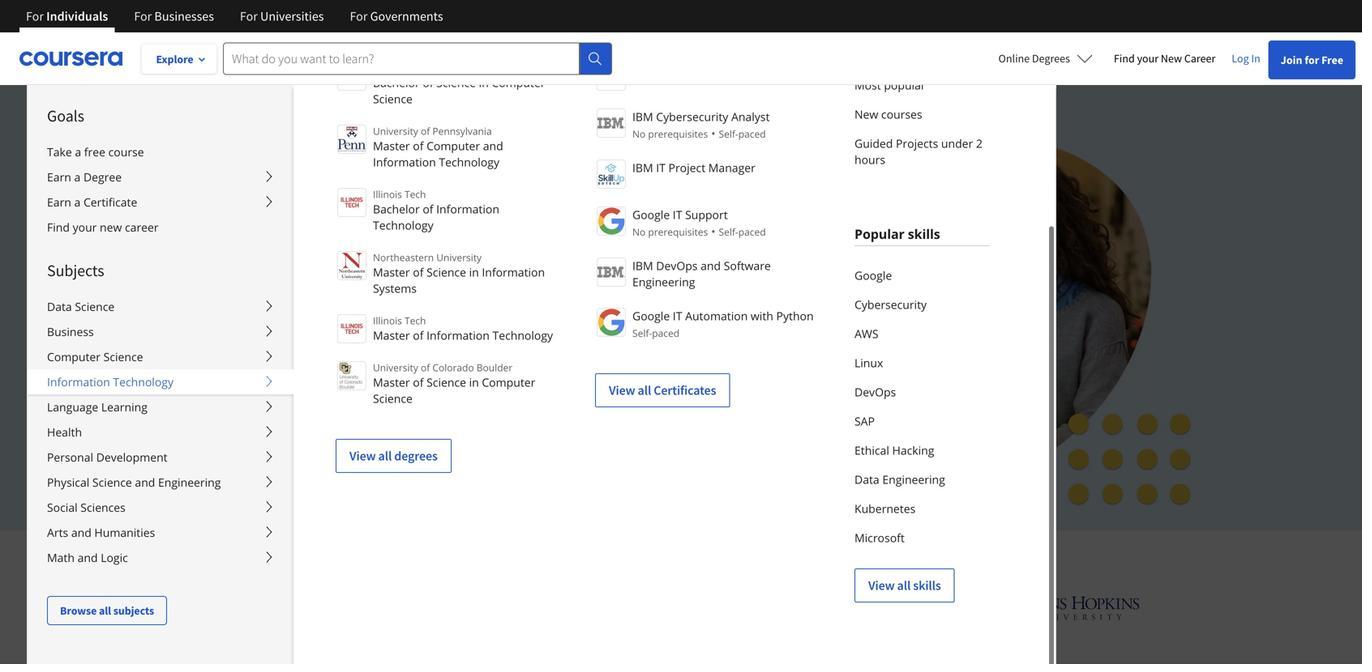 Task type: describe. For each thing, give the bounding box(es) containing it.
illinois for bachelor of information technology
[[373, 188, 402, 201]]

development
[[96, 450, 168, 465]]

guided
[[855, 136, 893, 151]]

google it automation with python self-paced
[[633, 309, 814, 340]]

leading
[[512, 544, 579, 570]]

science up back
[[373, 391, 413, 407]]

world-
[[437, 228, 490, 252]]

businesses
[[154, 8, 214, 24]]

engineering inside the popular skills "list"
[[883, 472, 945, 488]]

online
[[999, 51, 1030, 66]]

it for automation
[[673, 309, 682, 324]]

master inside northeastern university master of science in information systems
[[373, 265, 410, 280]]

ibm devops and software engineering link
[[595, 256, 816, 290]]

humanities
[[94, 526, 155, 541]]

google it support no prerequisites • self-paced
[[633, 207, 766, 239]]

earn a certificate
[[47, 195, 137, 210]]

0 vertical spatial skills
[[908, 225, 940, 243]]

popular
[[884, 77, 926, 93]]

information inside dropdown button
[[47, 375, 110, 390]]

under
[[941, 136, 973, 151]]

programs—all
[[493, 256, 611, 281]]

technology inside illinois tech bachelor of information technology
[[373, 218, 434, 233]]

and inside the university of pennsylvania master of computer and information technology
[[483, 138, 503, 154]]

cybersecurity inside ibm cybersecurity analyst no prerequisites • self-paced
[[656, 109, 729, 124]]

partnername logo image inside ibm devops and software engineering link
[[597, 258, 626, 287]]

in inside university of colorado boulder master of science in computer science
[[469, 375, 479, 390]]

ethical
[[855, 443, 890, 459]]

business
[[47, 324, 94, 340]]

paced for analyst
[[739, 127, 766, 141]]

university for boulder
[[373, 361, 418, 375]]

view all degrees
[[350, 448, 438, 465]]

support
[[685, 207, 728, 223]]

of inside illinois tech master of information technology
[[413, 328, 424, 343]]

popular skills
[[855, 225, 940, 243]]

analyst
[[731, 109, 770, 124]]

google for google it automation with python self-paced
[[633, 309, 670, 324]]

all for degrees
[[378, 448, 392, 465]]

manager
[[709, 160, 756, 176]]

$59 /month, cancel anytime
[[211, 364, 365, 379]]

universities
[[584, 544, 687, 570]]

start
[[237, 401, 265, 417]]

individuals
[[46, 8, 108, 24]]

ibm it project manager
[[633, 160, 756, 176]]

view for view all skills
[[869, 578, 895, 594]]

explore
[[156, 52, 193, 66]]

self- for analyst
[[719, 127, 739, 141]]

partnername logo image for google it automation with python
[[597, 308, 626, 337]]

of up back
[[413, 375, 424, 390]]

back
[[396, 439, 423, 454]]

find your new career link
[[1106, 49, 1224, 69]]

data engineering
[[855, 472, 945, 488]]

kubernetes
[[855, 502, 916, 517]]

degrees
[[394, 448, 438, 465]]

python
[[777, 309, 814, 324]]

university of colorado boulder master of science in computer science
[[373, 361, 536, 407]]

partnername logo image for ibm cybersecurity analyst
[[597, 109, 626, 138]]

data science button
[[28, 294, 294, 320]]

university inside northeastern university master of science in information systems
[[437, 251, 482, 264]]

boulder
[[477, 361, 513, 375]]

data science
[[47, 299, 115, 315]]

to
[[355, 228, 372, 252]]

career
[[125, 220, 159, 235]]

colorado
[[433, 361, 474, 375]]

computer inside university of colorado boulder master of science in computer science
[[482, 375, 536, 390]]

0 vertical spatial new
[[1161, 51, 1182, 66]]

northeastern
[[373, 251, 434, 264]]

master inside university of colorado boulder master of science in computer science
[[373, 375, 410, 390]]

ibm devops and software engineering
[[633, 258, 771, 290]]

for for individuals
[[26, 8, 44, 24]]

coursera image
[[19, 46, 122, 72]]

subjects
[[113, 604, 154, 619]]

technology inside illinois tech master of information technology
[[493, 328, 553, 343]]

cybersecurity link
[[855, 290, 989, 320]]

take a free course
[[47, 144, 144, 160]]

no for ibm cybersecurity analyst
[[633, 127, 646, 141]]

and left logic
[[78, 551, 98, 566]]

devops inside the popular skills "list"
[[855, 385, 896, 400]]

take a free course link
[[28, 139, 294, 165]]

view all certificates
[[609, 383, 716, 399]]

view for view all degrees
[[350, 448, 376, 465]]

and left companies
[[692, 544, 727, 570]]

goals
[[47, 106, 84, 126]]

day inside button
[[278, 401, 299, 417]]

/year
[[252, 439, 282, 454]]

ibm for ibm cybersecurity analyst no prerequisites • self-paced
[[633, 109, 653, 124]]

find your new career link
[[28, 215, 294, 240]]

take
[[47, 144, 72, 160]]

master inside illinois tech master of information technology
[[373, 328, 410, 343]]

What do you want to learn? text field
[[223, 43, 580, 75]]

banner navigation
[[13, 0, 456, 32]]

it for support
[[673, 207, 682, 223]]

in inside bachelor of science in computer science
[[479, 75, 489, 90]]

self- for support
[[719, 225, 739, 239]]

browse all subjects button
[[47, 597, 167, 626]]

engineering inside popup button
[[158, 475, 221, 491]]

no for google it support
[[633, 225, 646, 239]]

2
[[976, 136, 983, 151]]

technology inside dropdown button
[[113, 375, 174, 390]]

popular
[[855, 225, 905, 243]]

find for find your new career
[[47, 220, 70, 235]]

sap link
[[855, 407, 989, 436]]

leading universities and companies with coursera plus
[[507, 544, 1006, 570]]

new courses
[[855, 107, 923, 122]]

prerequisites for it
[[648, 225, 708, 239]]

1 vertical spatial day
[[330, 439, 350, 454]]

ibm for ibm devops and software engineering
[[633, 258, 653, 274]]

it for project
[[656, 160, 666, 176]]

microsoft link
[[855, 524, 989, 553]]

science up 'pennsylvania'
[[436, 75, 476, 90]]

bachelor inside illinois tech bachelor of information technology
[[373, 202, 420, 217]]

earn a certificate button
[[28, 190, 294, 215]]

guided projects under 2 hours link
[[855, 129, 989, 174]]

language learning
[[47, 400, 147, 415]]

university of pennsylvania master of computer and information technology
[[373, 124, 503, 170]]

social sciences
[[47, 500, 126, 516]]

explore button
[[142, 45, 217, 74]]

illinois tech bachelor of information technology
[[373, 188, 499, 233]]

subscription
[[253, 285, 356, 309]]

cancel
[[279, 364, 315, 379]]

math and logic button
[[28, 546, 294, 571]]

• for support
[[711, 224, 716, 239]]

of inside northeastern university master of science in information systems
[[413, 265, 424, 280]]

your inside unlimited access to 7,000+ world-class courses, hands-on projects, and job-ready certificate programs—all included in your subscription
[[211, 285, 249, 309]]

on
[[665, 228, 687, 252]]

log in
[[1232, 51, 1261, 66]]

university of colorado boulder logo image
[[337, 362, 367, 391]]

for for universities
[[240, 8, 258, 24]]

paced inside google it automation with python self-paced
[[652, 327, 680, 340]]

health
[[47, 425, 82, 440]]

of inside bachelor of science in computer science
[[423, 75, 433, 90]]

science inside northeastern university master of science in information systems
[[427, 265, 466, 280]]

skills inside the view all skills link
[[913, 578, 941, 594]]

johns hopkins university image
[[986, 594, 1140, 624]]

google for google
[[855, 268, 892, 283]]

aws link
[[855, 320, 989, 349]]

view all certificates list
[[595, 60, 816, 408]]

tech for bachelor
[[405, 188, 426, 201]]

most popular
[[855, 77, 926, 93]]

illinois tech logo image for bachelor
[[337, 188, 367, 217]]



Task type: locate. For each thing, give the bounding box(es) containing it.
0 horizontal spatial find
[[47, 220, 70, 235]]

join
[[1281, 53, 1303, 67]]

all left the certificates
[[638, 383, 651, 399]]

all for certificates
[[638, 383, 651, 399]]

• for analyst
[[711, 126, 716, 141]]

all down coursera
[[897, 578, 911, 594]]

no up ibm it project manager on the top of page
[[633, 127, 646, 141]]

1 vertical spatial prerequisites
[[648, 225, 708, 239]]

computer inside popup button
[[47, 350, 101, 365]]

free
[[84, 144, 105, 160]]

a inside earn a degree popup button
[[74, 169, 81, 185]]

computer
[[492, 75, 545, 90], [427, 138, 480, 154], [47, 350, 101, 365], [482, 375, 536, 390]]

1 vertical spatial your
[[73, 220, 97, 235]]

0 horizontal spatial data
[[47, 299, 72, 315]]

and inside unlimited access to 7,000+ world-class courses, hands-on projects, and job-ready certificate programs—all included in your subscription
[[287, 256, 318, 281]]

free left trial
[[302, 401, 326, 417]]

bachelor inside bachelor of science in computer science
[[373, 75, 420, 90]]

0 vertical spatial free
[[1322, 53, 1344, 67]]

guarantee
[[426, 439, 484, 454]]

1 horizontal spatial data
[[855, 472, 880, 488]]

2 vertical spatial a
[[74, 195, 81, 210]]

data down ethical at the right bottom of page
[[855, 472, 880, 488]]

3 partnername logo image from the top
[[597, 207, 626, 236]]

find inside explore menu element
[[47, 220, 70, 235]]

job-
[[323, 256, 355, 281]]

google up hands-
[[633, 207, 670, 223]]

1 vertical spatial cybersecurity
[[855, 297, 927, 313]]

in inside unlimited access to 7,000+ world-class courses, hands-on projects, and job-ready certificate programs—all included in your subscription
[[692, 256, 707, 281]]

2 vertical spatial it
[[673, 309, 682, 324]]

0 vertical spatial it
[[656, 160, 666, 176]]

illinois tech logo image
[[337, 188, 367, 217], [337, 315, 367, 344]]

computer inside bachelor of science in computer science
[[492, 75, 545, 90]]

information up language
[[47, 375, 110, 390]]

1 vertical spatial data
[[855, 472, 880, 488]]

1 horizontal spatial new
[[1161, 51, 1182, 66]]

your down projects,
[[211, 285, 249, 309]]

computer inside the university of pennsylvania master of computer and information technology
[[427, 138, 480, 154]]

university of illinois at urbana-champaign image
[[222, 596, 349, 622]]

2 illinois from the top
[[373, 314, 402, 328]]

your for new
[[73, 220, 97, 235]]

0 horizontal spatial engineering
[[158, 475, 221, 491]]

day left money-
[[330, 439, 350, 454]]

for for governments
[[350, 8, 368, 24]]

bachelor of science in computer science link
[[336, 60, 556, 107]]

engineering inside ibm devops and software engineering
[[633, 275, 695, 290]]

information inside illinois tech bachelor of information technology
[[436, 202, 499, 217]]

ibm left project
[[633, 160, 653, 176]]

2 horizontal spatial your
[[1137, 51, 1159, 66]]

browse
[[60, 604, 97, 619]]

of right "university of pennsylvania logo" on the left top of the page
[[413, 138, 424, 154]]

data inside dropdown button
[[47, 299, 72, 315]]

day down $59 /month, cancel anytime
[[278, 401, 299, 417]]

1 horizontal spatial free
[[1322, 53, 1344, 67]]

of left 'pennsylvania'
[[421, 124, 430, 138]]

2 vertical spatial google
[[633, 309, 670, 324]]

unlimited access to 7,000+ world-class courses, hands-on projects, and job-ready certificate programs—all included in your subscription
[[211, 228, 707, 309]]

4 partnername logo image from the top
[[597, 258, 626, 287]]

cybersecurity inside the popular skills "list"
[[855, 297, 927, 313]]

it inside the google it support no prerequisites • self-paced
[[673, 207, 682, 223]]

bachelor up "7,000+"
[[373, 202, 420, 217]]

2 horizontal spatial with
[[836, 544, 875, 570]]

prerequisites for cybersecurity
[[648, 127, 708, 141]]

2 no from the top
[[633, 225, 646, 239]]

all
[[638, 383, 651, 399], [378, 448, 392, 465], [897, 578, 911, 594], [99, 604, 111, 619]]

self- down support
[[719, 225, 739, 239]]

2 for from the left
[[134, 8, 152, 24]]

university inside the university of pennsylvania master of computer and information technology
[[373, 124, 418, 138]]

no
[[633, 127, 646, 141], [633, 225, 646, 239]]

1 vertical spatial google
[[855, 268, 892, 283]]

find for find your new career
[[1114, 51, 1135, 66]]

paced up view all certificates
[[652, 327, 680, 340]]

guided projects under 2 hours
[[855, 136, 983, 167]]

1 vertical spatial paced
[[739, 225, 766, 239]]

google for google it support no prerequisites • self-paced
[[633, 207, 670, 223]]

devops down linux
[[855, 385, 896, 400]]

• down support
[[711, 224, 716, 239]]

ibm inside ibm cybersecurity analyst no prerequisites • self-paced
[[633, 109, 653, 124]]

1 no from the top
[[633, 127, 646, 141]]

of up "7,000+"
[[423, 202, 433, 217]]

0 vertical spatial no
[[633, 127, 646, 141]]

0 vertical spatial find
[[1114, 51, 1135, 66]]

list containing most popular
[[855, 12, 989, 174]]

for left governments
[[350, 8, 368, 24]]

all inside the popular skills "list"
[[897, 578, 911, 594]]

0 horizontal spatial free
[[302, 401, 326, 417]]

1 horizontal spatial view
[[609, 383, 635, 399]]

ibm inside ibm devops and software engineering
[[633, 258, 653, 274]]

1 vertical spatial it
[[673, 207, 682, 223]]

1 vertical spatial illinois tech logo image
[[337, 315, 367, 344]]

paced inside ibm cybersecurity analyst no prerequisites • self-paced
[[739, 127, 766, 141]]

software
[[724, 258, 771, 274]]

google down the included
[[633, 309, 670, 324]]

1 horizontal spatial cybersecurity
[[855, 297, 927, 313]]

skills
[[908, 225, 940, 243], [913, 578, 941, 594]]

a inside take a free course link
[[75, 144, 81, 160]]

1 partnername logo image from the top
[[597, 109, 626, 138]]

self- inside the google it support no prerequisites • self-paced
[[719, 225, 739, 239]]

for universities
[[240, 8, 324, 24]]

1 • from the top
[[711, 126, 716, 141]]

illinois tech logo image up "anytime"
[[337, 315, 367, 344]]

science inside dropdown button
[[75, 299, 115, 315]]

2 vertical spatial view
[[869, 578, 895, 594]]

all for subjects
[[99, 604, 111, 619]]

your left 'new'
[[73, 220, 97, 235]]

course
[[108, 144, 144, 160]]

data
[[47, 299, 72, 315], [855, 472, 880, 488]]

1 horizontal spatial your
[[211, 285, 249, 309]]

view all skills link
[[855, 569, 955, 603]]

2 prerequisites from the top
[[648, 225, 708, 239]]

/year with 14-day money-back guarantee link
[[211, 438, 484, 455]]

0 vertical spatial devops
[[656, 258, 698, 274]]

arts
[[47, 526, 68, 541]]

a
[[75, 144, 81, 160], [74, 169, 81, 185], [74, 195, 81, 210]]

for businesses
[[134, 8, 214, 24]]

courses,
[[535, 228, 604, 252]]

0 vertical spatial view
[[609, 383, 635, 399]]

0 vertical spatial earn
[[47, 169, 71, 185]]

of down 'northeastern'
[[413, 265, 424, 280]]

1 illinois from the top
[[373, 188, 402, 201]]

information up illinois tech bachelor of information technology
[[373, 154, 436, 170]]

1 horizontal spatial find
[[1114, 51, 1135, 66]]

illinois tech logo image up to
[[337, 188, 367, 217]]

popular skills menu item
[[293, 0, 1362, 665]]

a for degree
[[74, 169, 81, 185]]

arts and humanities button
[[28, 521, 294, 546]]

with inside google it automation with python self-paced
[[751, 309, 774, 324]]

engineering down hacking
[[883, 472, 945, 488]]

google inside the google it support no prerequisites • self-paced
[[633, 207, 670, 223]]

in down world-
[[469, 265, 479, 280]]

join for free link
[[1269, 41, 1356, 79]]

group containing goals
[[27, 0, 1362, 665]]

devops inside ibm devops and software engineering
[[656, 258, 698, 274]]

information inside illinois tech master of information technology
[[427, 328, 490, 343]]

engineering up social sciences popup button
[[158, 475, 221, 491]]

certificate
[[83, 195, 137, 210]]

0 vertical spatial data
[[47, 299, 72, 315]]

• inside the google it support no prerequisites • self-paced
[[711, 224, 716, 239]]

with left '14-'
[[285, 439, 310, 454]]

all inside button
[[99, 604, 111, 619]]

of up 'pennsylvania'
[[423, 75, 433, 90]]

prerequisites inside ibm cybersecurity analyst no prerequisites • self-paced
[[648, 127, 708, 141]]

automation
[[685, 309, 748, 324]]

plus
[[968, 544, 1006, 570]]

cybersecurity up aws
[[855, 297, 927, 313]]

2 ibm from the top
[[633, 160, 653, 176]]

7-
[[267, 401, 278, 417]]

university
[[373, 124, 418, 138], [437, 251, 482, 264], [373, 361, 418, 375]]

0 vertical spatial prerequisites
[[648, 127, 708, 141]]

1 bachelor from the top
[[373, 75, 420, 90]]

1 vertical spatial skills
[[913, 578, 941, 594]]

companies
[[732, 544, 831, 570]]

0 vertical spatial with
[[751, 309, 774, 324]]

4 master from the top
[[373, 375, 410, 390]]

view for view all certificates
[[609, 383, 635, 399]]

earn for earn a degree
[[47, 169, 71, 185]]

1 vertical spatial view
[[350, 448, 376, 465]]

illinois tech master of information technology
[[373, 314, 553, 343]]

social
[[47, 500, 78, 516]]

0 vertical spatial •
[[711, 126, 716, 141]]

computer up 'pennsylvania'
[[492, 75, 545, 90]]

online degrees
[[999, 51, 1070, 66]]

science down world-
[[427, 265, 466, 280]]

information inside the university of pennsylvania master of computer and information technology
[[373, 154, 436, 170]]

paced for support
[[739, 225, 766, 239]]

2 • from the top
[[711, 224, 716, 239]]

trial
[[329, 401, 355, 417]]

1 vertical spatial illinois
[[373, 314, 402, 328]]

0 vertical spatial illinois tech logo image
[[337, 188, 367, 217]]

2 vertical spatial self-
[[633, 327, 652, 340]]

• up manager on the right
[[711, 126, 716, 141]]

your for new
[[1137, 51, 1159, 66]]

engineering down 'on' at the top of the page
[[633, 275, 695, 290]]

it inside ibm it project manager link
[[656, 160, 666, 176]]

1 vertical spatial bachelor
[[373, 202, 420, 217]]

1 vertical spatial with
[[285, 439, 310, 454]]

a for certificate
[[74, 195, 81, 210]]

physical
[[47, 475, 89, 491]]

technology up language learning popup button
[[113, 375, 174, 390]]

3 for from the left
[[240, 8, 258, 24]]

science down colorado at the bottom of the page
[[427, 375, 466, 390]]

illinois for master of information technology
[[373, 314, 402, 328]]

1 vertical spatial new
[[855, 107, 879, 122]]

earn
[[47, 169, 71, 185], [47, 195, 71, 210]]

2 earn from the top
[[47, 195, 71, 210]]

hec paris image
[[877, 592, 934, 625]]

it inside google it automation with python self-paced
[[673, 309, 682, 324]]

master inside the university of pennsylvania master of computer and information technology
[[373, 138, 410, 154]]

linux
[[855, 356, 883, 371]]

2 vertical spatial paced
[[652, 327, 680, 340]]

ready
[[355, 256, 402, 281]]

all for skills
[[897, 578, 911, 594]]

for for businesses
[[134, 8, 152, 24]]

a left degree
[[74, 169, 81, 185]]

in down the google it support no prerequisites • self-paced
[[692, 256, 707, 281]]

aws
[[855, 326, 879, 342]]

technology down 'pennsylvania'
[[439, 154, 500, 170]]

explore menu element
[[28, 85, 294, 626]]

0 vertical spatial a
[[75, 144, 81, 160]]

university for master
[[373, 124, 418, 138]]

and inside popup button
[[135, 475, 155, 491]]

earn a degree button
[[28, 165, 294, 190]]

popular skills list
[[855, 261, 989, 603]]

certificate
[[407, 256, 489, 281]]

no left 'on' at the top of the page
[[633, 225, 646, 239]]

health button
[[28, 420, 294, 445]]

data for data science
[[47, 299, 72, 315]]

and right arts
[[71, 526, 91, 541]]

information inside northeastern university master of science in information systems
[[482, 265, 545, 280]]

2 tech from the top
[[405, 314, 426, 328]]

1 vertical spatial ibm
[[633, 160, 653, 176]]

ibm it project manager link
[[595, 158, 816, 189]]

earn down take
[[47, 169, 71, 185]]

devops
[[656, 258, 698, 274], [855, 385, 896, 400]]

science up business
[[75, 299, 115, 315]]

1 horizontal spatial engineering
[[633, 275, 695, 290]]

1 earn from the top
[[47, 169, 71, 185]]

ibm for ibm it project manager
[[633, 160, 653, 176]]

no inside the google it support no prerequisites • self-paced
[[633, 225, 646, 239]]

0 horizontal spatial view
[[350, 448, 376, 465]]

social sciences button
[[28, 496, 294, 521]]

3 ibm from the top
[[633, 258, 653, 274]]

1 vertical spatial self-
[[719, 225, 739, 239]]

0 vertical spatial cybersecurity
[[656, 109, 729, 124]]

northeastern university master of science in information systems
[[373, 251, 545, 296]]

0 vertical spatial bachelor
[[373, 75, 420, 90]]

illinois tech logo image for master
[[337, 315, 367, 344]]

universities
[[260, 8, 324, 24]]

7,000+
[[377, 228, 432, 252]]

in down boulder
[[469, 375, 479, 390]]

paced inside the google it support no prerequisites • self-paced
[[739, 225, 766, 239]]

governments
[[370, 8, 443, 24]]

university inside university of colorado boulder master of science in computer science
[[373, 361, 418, 375]]

earn down earn a degree
[[47, 195, 71, 210]]

find your new career
[[47, 220, 159, 235]]

paced down analyst at the top right of page
[[739, 127, 766, 141]]

courses
[[881, 107, 923, 122]]

your inside explore menu element
[[73, 220, 97, 235]]

of inside illinois tech bachelor of information technology
[[423, 202, 433, 217]]

northeastern university  logo image
[[337, 251, 367, 281]]

0 vertical spatial your
[[1137, 51, 1159, 66]]

google link
[[855, 261, 989, 290]]

computer science button
[[28, 345, 294, 370]]

1 vertical spatial free
[[302, 401, 326, 417]]

earn inside popup button
[[47, 169, 71, 185]]

1 vertical spatial •
[[711, 224, 716, 239]]

master right university of colorado boulder logo
[[373, 375, 410, 390]]

your
[[1137, 51, 1159, 66], [73, 220, 97, 235], [211, 285, 249, 309]]

bachelor down for governments
[[373, 75, 420, 90]]

1 for from the left
[[26, 8, 44, 24]]

tech down systems
[[405, 314, 426, 328]]

most
[[855, 77, 881, 93]]

2 bachelor from the top
[[373, 202, 420, 217]]

all left back
[[378, 448, 392, 465]]

2 partnername logo image from the top
[[597, 160, 626, 189]]

coursera
[[880, 544, 963, 570]]

1 master from the top
[[373, 138, 410, 154]]

14-
[[313, 439, 330, 454]]

1 vertical spatial devops
[[855, 385, 896, 400]]

technology inside the university of pennsylvania master of computer and information technology
[[439, 154, 500, 170]]

information down class
[[482, 265, 545, 280]]

1 illinois tech logo image from the top
[[337, 188, 367, 217]]

earn inside dropdown button
[[47, 195, 71, 210]]

for left universities
[[240, 8, 258, 24]]

technology up 'northeastern'
[[373, 218, 434, 233]]

tech inside illinois tech master of information technology
[[405, 314, 426, 328]]

1 vertical spatial tech
[[405, 314, 426, 328]]

no inside ibm cybersecurity analyst no prerequisites • self-paced
[[633, 127, 646, 141]]

prerequisites up project
[[648, 127, 708, 141]]

linux link
[[855, 349, 989, 378]]

and down 'pennsylvania'
[[483, 138, 503, 154]]

and up subscription
[[287, 256, 318, 281]]

science down personal development
[[92, 475, 132, 491]]

science up "information technology"
[[104, 350, 143, 365]]

view inside the popular skills "list"
[[869, 578, 895, 594]]

1 prerequisites from the top
[[648, 127, 708, 141]]

free right for
[[1322, 53, 1344, 67]]

physical science and engineering
[[47, 475, 221, 491]]

prerequisites inside the google it support no prerequisites • self-paced
[[648, 225, 708, 239]]

partnername logo image inside ibm it project manager link
[[597, 160, 626, 189]]

2 vertical spatial your
[[211, 285, 249, 309]]

self- down analyst at the top right of page
[[719, 127, 739, 141]]

0 horizontal spatial cybersecurity
[[656, 109, 729, 124]]

self- inside google it automation with python self-paced
[[633, 327, 652, 340]]

ibm down hands-
[[633, 258, 653, 274]]

0 vertical spatial ibm
[[633, 109, 653, 124]]

illinois down systems
[[373, 314, 402, 328]]

of left colorado at the bottom of the page
[[421, 361, 430, 375]]

0 vertical spatial day
[[278, 401, 299, 417]]

3 master from the top
[[373, 328, 410, 343]]

devops link
[[855, 378, 989, 407]]

0 vertical spatial self-
[[719, 127, 739, 141]]

tech up "7,000+"
[[405, 188, 426, 201]]

it left project
[[656, 160, 666, 176]]

certificates
[[654, 383, 716, 399]]

self- up view all certificates link
[[633, 327, 652, 340]]

all right browse
[[99, 604, 111, 619]]

and down development
[[135, 475, 155, 491]]

5 partnername logo image from the top
[[597, 308, 626, 337]]

1 horizontal spatial day
[[330, 439, 350, 454]]

tech inside illinois tech bachelor of information technology
[[405, 188, 426, 201]]

science
[[436, 75, 476, 90], [373, 91, 413, 107], [427, 265, 466, 280], [75, 299, 115, 315], [104, 350, 143, 365], [427, 375, 466, 390], [373, 391, 413, 407], [92, 475, 132, 491]]

it left automation
[[673, 309, 682, 324]]

microsoft
[[855, 531, 905, 546]]

google inside google it automation with python self-paced
[[633, 309, 670, 324]]

illinois inside illinois tech bachelor of information technology
[[373, 188, 402, 201]]

1 horizontal spatial with
[[751, 309, 774, 324]]

university of pennsylvania logo image
[[337, 125, 367, 154]]

google down popular
[[855, 268, 892, 283]]

skills up google link
[[908, 225, 940, 243]]

2 illinois tech logo image from the top
[[337, 315, 367, 344]]

new inside list
[[855, 107, 879, 122]]

information up world-
[[436, 202, 499, 217]]

with down kubernetes on the bottom
[[836, 544, 875, 570]]

2 horizontal spatial engineering
[[883, 472, 945, 488]]

a left free
[[75, 144, 81, 160]]

0 horizontal spatial day
[[278, 401, 299, 417]]

2 horizontal spatial view
[[869, 578, 895, 594]]

illinois up "7,000+"
[[373, 188, 402, 201]]

your left career
[[1137, 51, 1159, 66]]

2 master from the top
[[373, 265, 410, 280]]

physical science and engineering button
[[28, 470, 294, 496]]

• inside ibm cybersecurity analyst no prerequisites • self-paced
[[711, 126, 716, 141]]

0 horizontal spatial devops
[[656, 258, 698, 274]]

data inside the popular skills "list"
[[855, 472, 880, 488]]

1 ibm from the top
[[633, 109, 653, 124]]

in inside northeastern university master of science in information systems
[[469, 265, 479, 280]]

prerequisites down support
[[648, 225, 708, 239]]

1 tech from the top
[[405, 188, 426, 201]]

a inside earn a certificate dropdown button
[[74, 195, 81, 210]]

1 vertical spatial university
[[437, 251, 482, 264]]

personal
[[47, 450, 93, 465]]

access
[[297, 228, 351, 252]]

self-
[[719, 127, 739, 141], [719, 225, 739, 239], [633, 327, 652, 340]]

bachelor
[[373, 75, 420, 90], [373, 202, 420, 217]]

start 7-day free trial
[[237, 401, 355, 417]]

0 vertical spatial tech
[[405, 188, 426, 201]]

start 7-day free trial button
[[211, 389, 380, 428]]

earn for earn a certificate
[[47, 195, 71, 210]]

google inside the popular skills "list"
[[855, 268, 892, 283]]

personal development
[[47, 450, 168, 465]]

master right "university of pennsylvania logo" on the left top of the page
[[373, 138, 410, 154]]

free inside button
[[302, 401, 326, 417]]

it up 'on' at the top of the page
[[673, 207, 682, 223]]

group
[[27, 0, 1362, 665]]

earn a degree
[[47, 169, 122, 185]]

for left businesses
[[134, 8, 152, 24]]

2 vertical spatial ibm
[[633, 258, 653, 274]]

self- inside ibm cybersecurity analyst no prerequisites • self-paced
[[719, 127, 739, 141]]

find down earn a certificate
[[47, 220, 70, 235]]

data up business
[[47, 299, 72, 315]]

1 vertical spatial a
[[74, 169, 81, 185]]

view all degrees list
[[336, 60, 556, 474]]

0 horizontal spatial new
[[855, 107, 879, 122]]

find
[[1114, 51, 1135, 66], [47, 220, 70, 235]]

science down the what do you want to learn? text field
[[373, 91, 413, 107]]

1 vertical spatial find
[[47, 220, 70, 235]]

skills down coursera
[[913, 578, 941, 594]]

for
[[26, 8, 44, 24], [134, 8, 152, 24], [240, 8, 258, 24], [350, 8, 368, 24]]

a down earn a degree
[[74, 195, 81, 210]]

partnername logo image for google it support
[[597, 207, 626, 236]]

degrees
[[1032, 51, 1070, 66]]

of down systems
[[413, 328, 424, 343]]

partnername logo image
[[597, 109, 626, 138], [597, 160, 626, 189], [597, 207, 626, 236], [597, 258, 626, 287], [597, 308, 626, 337]]

data for data engineering
[[855, 472, 880, 488]]

coursera plus image
[[211, 152, 458, 177]]

0 horizontal spatial your
[[73, 220, 97, 235]]

1 horizontal spatial devops
[[855, 385, 896, 400]]

browse all subjects
[[60, 604, 154, 619]]

illinois inside illinois tech master of information technology
[[373, 314, 402, 328]]

information up colorado at the bottom of the page
[[427, 328, 490, 343]]

1 vertical spatial earn
[[47, 195, 71, 210]]

0 vertical spatial illinois
[[373, 188, 402, 201]]

1 vertical spatial no
[[633, 225, 646, 239]]

master down systems
[[373, 328, 410, 343]]

and left software
[[701, 258, 721, 274]]

master up systems
[[373, 265, 410, 280]]

systems
[[373, 281, 417, 296]]

learning
[[101, 400, 147, 415]]

2 vertical spatial university
[[373, 361, 418, 375]]

projects,
[[211, 256, 282, 281]]

None search field
[[223, 43, 612, 75]]

a for free
[[75, 144, 81, 160]]

with left python
[[751, 309, 774, 324]]

0 vertical spatial university
[[373, 124, 418, 138]]

tech for master
[[405, 314, 426, 328]]

0 vertical spatial paced
[[739, 127, 766, 141]]

online degrees button
[[986, 41, 1106, 76]]

computer down 'pennsylvania'
[[427, 138, 480, 154]]

subjects
[[47, 261, 104, 281]]

and inside ibm devops and software engineering
[[701, 258, 721, 274]]

0 horizontal spatial with
[[285, 439, 310, 454]]

information technology
[[47, 375, 174, 390]]

list
[[855, 12, 989, 174]]

0 vertical spatial google
[[633, 207, 670, 223]]

in up 'pennsylvania'
[[479, 75, 489, 90]]

find right degrees
[[1114, 51, 1135, 66]]

it
[[656, 160, 666, 176], [673, 207, 682, 223], [673, 309, 682, 324]]

2 vertical spatial with
[[836, 544, 875, 570]]

4 for from the left
[[350, 8, 368, 24]]



Task type: vqa. For each thing, say whether or not it's contained in the screenshot.


